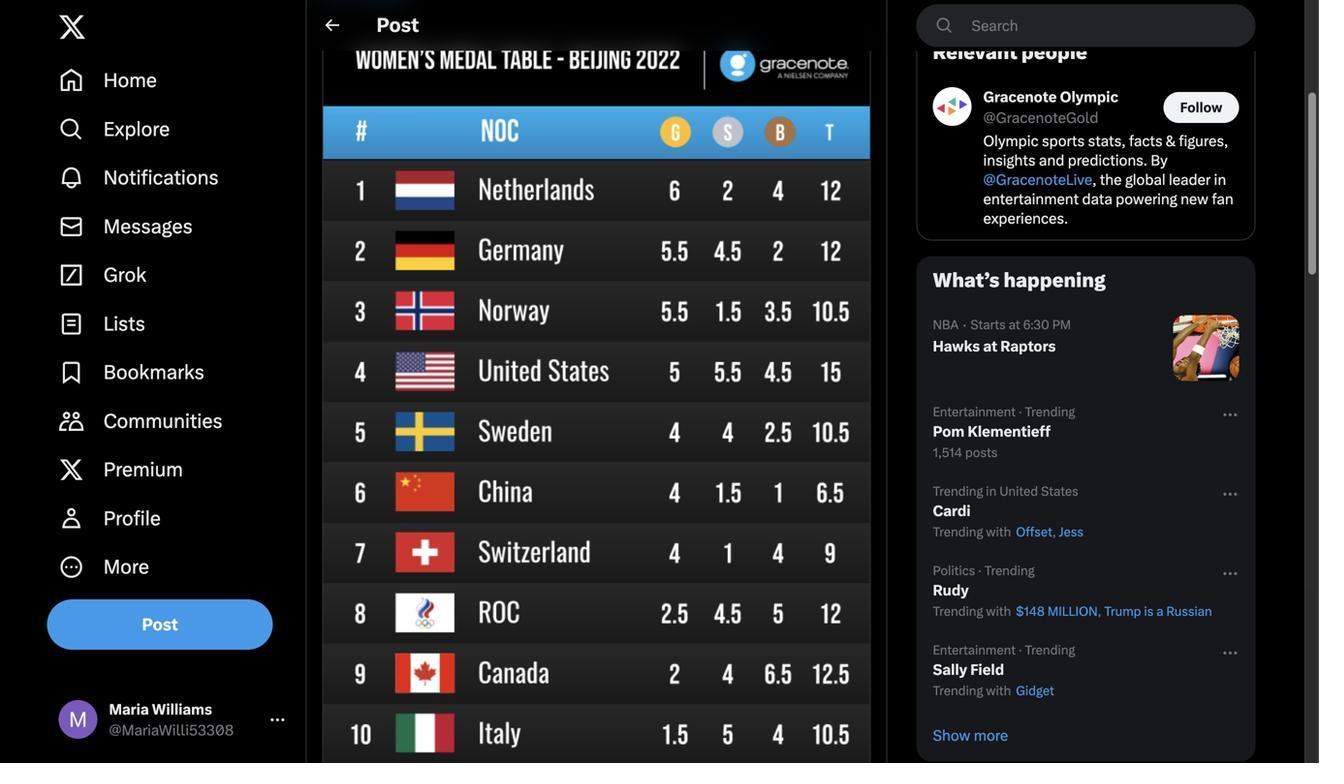 Task type: describe. For each thing, give the bounding box(es) containing it.
$148
[[1016, 604, 1045, 619]]

trending in united states cardi trending with offset , jess
[[933, 484, 1084, 540]]

profile link
[[47, 495, 298, 543]]

@gracenotelive
[[983, 171, 1093, 189]]

sally
[[933, 662, 967, 679]]

klementieff
[[968, 423, 1051, 441]]

&
[[1166, 132, 1176, 150]]

primary navigation
[[47, 56, 298, 592]]

trending down $148 million link
[[1025, 643, 1075, 658]]

rudy
[[933, 582, 969, 600]]

show more link
[[917, 711, 1255, 761]]

show more
[[933, 728, 1008, 745]]

figures,
[[1179, 132, 1228, 150]]

, inside the , the global leader in entertainment data powering new fan experiences.
[[1093, 171, 1097, 189]]

the
[[1100, 171, 1122, 189]]

explore link
[[47, 105, 298, 154]]

bookmarks
[[103, 361, 204, 384]]

politics
[[933, 564, 975, 579]]

people
[[1022, 41, 1087, 64]]

Search search field
[[917, 4, 1256, 47]]

maria
[[109, 701, 149, 719]]

lists link
[[47, 300, 298, 348]]

trump
[[1104, 604, 1141, 619]]

leader
[[1169, 171, 1211, 189]]

gracenote
[[983, 88, 1057, 106]]

a
[[1157, 604, 1164, 619]]

relevant people
[[933, 41, 1087, 64]]

gracenote olympic @gracenotegold
[[983, 88, 1119, 127]]

, the global leader in entertainment data powering new fan experiences.
[[983, 171, 1234, 227]]

more button
[[47, 543, 298, 592]]

predictions.
[[1068, 152, 1148, 169]]

premium link
[[47, 446, 298, 495]]

1,514
[[933, 445, 962, 460]]

profile
[[103, 507, 161, 531]]

fan
[[1212, 191, 1234, 208]]

home
[[103, 69, 157, 92]]

data
[[1082, 191, 1113, 208]]

posts
[[965, 445, 998, 460]]

new
[[1181, 191, 1209, 208]]

stats,
[[1088, 132, 1126, 150]]

, for rudy
[[1098, 604, 1101, 619]]

raptors
[[1001, 338, 1056, 355]]

offset
[[1016, 525, 1053, 540]]

· for $148
[[978, 564, 982, 579]]

offset link
[[1014, 525, 1053, 540]]

gidget
[[1016, 684, 1054, 699]]

post inside 'link'
[[142, 615, 178, 635]]

explore
[[103, 118, 170, 141]]

· for hawks
[[963, 317, 967, 334]]

and
[[1039, 152, 1065, 169]]

williams
[[152, 701, 212, 719]]

bookmarks link
[[47, 348, 298, 397]]

insights
[[983, 152, 1036, 169]]

global
[[1125, 171, 1166, 189]]

what's
[[933, 269, 1000, 292]]

states
[[1041, 484, 1079, 499]]

what's happening
[[933, 269, 1106, 292]]

entertainment
[[983, 191, 1079, 208]]

by
[[1151, 152, 1168, 169]]

nba
[[933, 318, 959, 333]]

grok link
[[47, 251, 298, 300]]

post link
[[47, 600, 273, 650]]

olympic inside olympic sports stats, facts & figures, insights and predictions. by @gracenotelive
[[983, 132, 1039, 150]]

olympic inside gracenote olympic @gracenotegold
[[1060, 88, 1119, 106]]

Search query text field
[[960, 5, 1255, 46]]

olympic sports stats, facts & figures, insights and predictions. by @gracenotelive
[[983, 132, 1228, 189]]

with for cardi
[[986, 525, 1011, 540]]



Task type: vqa. For each thing, say whether or not it's contained in the screenshot.
the , to the middle
yes



Task type: locate. For each thing, give the bounding box(es) containing it.
0 vertical spatial entertainment
[[933, 405, 1016, 420]]

0 horizontal spatial in
[[986, 484, 997, 499]]

$148 million link
[[1014, 604, 1098, 619]]

1 horizontal spatial at
[[1009, 318, 1020, 333]]

follow button
[[1164, 92, 1239, 123]]

entertainment · trending sally field trending with gidget
[[933, 643, 1075, 699]]

million
[[1048, 604, 1098, 619]]

grok
[[103, 264, 146, 287]]

gracenote olympic link
[[983, 87, 1119, 108]]

· down $148
[[1019, 643, 1022, 658]]

follow
[[1180, 99, 1223, 116]]

0 horizontal spatial olympic
[[983, 132, 1039, 150]]

1 horizontal spatial post
[[377, 14, 419, 37]]

trending down rudy
[[933, 604, 983, 619]]

at down starts
[[983, 338, 998, 355]]

messages
[[103, 215, 193, 238]]

happening
[[1004, 269, 1106, 292]]

@gracenotegold
[[983, 109, 1099, 127]]

united
[[1000, 484, 1038, 499]]

nba · starts at 6:30 pm hawks at raptors
[[933, 317, 1071, 355]]

,
[[1093, 171, 1097, 189], [1053, 525, 1056, 540], [1098, 604, 1101, 619]]

, for states
[[1053, 525, 1056, 540]]

1 vertical spatial in
[[986, 484, 997, 499]]

maria williams @mariawilli53308
[[109, 701, 234, 740]]

entertainment for field
[[933, 643, 1016, 658]]

olympic up stats,
[[1060, 88, 1119, 106]]

starts
[[971, 318, 1006, 333]]

communities link
[[47, 397, 298, 446]]

more
[[974, 728, 1008, 745]]

0 vertical spatial with
[[986, 525, 1011, 540]]

relevant
[[933, 41, 1017, 64]]

· inside politics · trending rudy trending with $148 million , trump is a russian
[[978, 564, 982, 579]]

at
[[1009, 318, 1020, 333], [983, 338, 998, 355]]

, left jess link
[[1053, 525, 1056, 540]]

trump is a russian link
[[1104, 604, 1212, 619]]

at left 6:30
[[1009, 318, 1020, 333]]

facts
[[1129, 132, 1163, 150]]

1 entertainment from the top
[[933, 405, 1016, 420]]

0 vertical spatial post
[[377, 14, 419, 37]]

2 horizontal spatial ,
[[1098, 604, 1101, 619]]

premium
[[103, 459, 183, 482]]

· right nba
[[963, 317, 967, 334]]

1 horizontal spatial olympic
[[1060, 88, 1119, 106]]

with inside the 'trending in united states cardi trending with offset , jess'
[[986, 525, 1011, 540]]

1 with from the top
[[986, 525, 1011, 540]]

russian
[[1166, 604, 1212, 619]]

· for with
[[1019, 643, 1022, 658]]

1 vertical spatial entertainment
[[933, 643, 1016, 658]]

trending down offset link
[[985, 564, 1035, 579]]

2 with from the top
[[986, 604, 1011, 619]]

0 vertical spatial olympic
[[1060, 88, 1119, 106]]

notifications
[[103, 166, 219, 190]]

field
[[971, 662, 1004, 679]]

, inside politics · trending rudy trending with $148 million , trump is a russian
[[1098, 604, 1101, 619]]

· inside the entertainment · trending pom klementieff 1,514 posts
[[1019, 405, 1022, 420]]

entertainment inside the entertainment · trending pom klementieff 1,514 posts
[[933, 405, 1016, 420]]

trending down cardi
[[933, 525, 983, 540]]

entertainment inside entertainment · trending sally field trending with gidget
[[933, 643, 1016, 658]]

is
[[1144, 604, 1154, 619]]

with inside politics · trending rudy trending with $148 million , trump is a russian
[[986, 604, 1011, 619]]

gidget link
[[1014, 684, 1054, 699]]

, left the
[[1093, 171, 1097, 189]]

with left offset link
[[986, 525, 1011, 540]]

post
[[377, 14, 419, 37], [142, 615, 178, 635]]

trending up cardi
[[933, 484, 983, 499]]

notifications link
[[47, 154, 298, 202]]

with down field
[[986, 684, 1011, 699]]

show
[[933, 728, 971, 745]]

6:30
[[1023, 318, 1050, 333]]

, left trump
[[1098, 604, 1101, 619]]

with inside entertainment · trending sally field trending with gidget
[[986, 684, 1011, 699]]

entertainment for klementieff
[[933, 405, 1016, 420]]

· for posts
[[1019, 405, 1022, 420]]

with left $148
[[986, 604, 1011, 619]]

@mariawilli53308
[[109, 722, 234, 740]]

trending up klementieff
[[1025, 405, 1075, 420]]

· inside entertainment · trending sally field trending with gidget
[[1019, 643, 1022, 658]]

olympic up insights
[[983, 132, 1039, 150]]

hawks
[[933, 338, 980, 355]]

lists
[[103, 312, 145, 336]]

entertainment up "pom"
[[933, 405, 1016, 420]]

in left united
[[986, 484, 997, 499]]

pm
[[1052, 318, 1071, 333]]

1 vertical spatial at
[[983, 338, 998, 355]]

entertainment up field
[[933, 643, 1016, 658]]

1 vertical spatial ,
[[1053, 525, 1056, 540]]

politics · trending rudy trending with $148 million , trump is a russian
[[933, 564, 1212, 619]]

· up klementieff
[[1019, 405, 1022, 420]]

more
[[103, 556, 149, 579]]

·
[[963, 317, 967, 334], [1019, 405, 1022, 420], [978, 564, 982, 579], [1019, 643, 1022, 658]]

0 vertical spatial ,
[[1093, 171, 1097, 189]]

entertainment
[[933, 405, 1016, 420], [933, 643, 1016, 658]]

· inside nba · starts at 6:30 pm hawks at raptors
[[963, 317, 967, 334]]

sports
[[1042, 132, 1085, 150]]

experiences.
[[983, 210, 1068, 227]]

3 with from the top
[[986, 684, 1011, 699]]

@gracenotelive link
[[983, 171, 1093, 189]]

1 vertical spatial with
[[986, 604, 1011, 619]]

in inside the , the global leader in entertainment data powering new fan experiences.
[[1214, 171, 1226, 189]]

1 vertical spatial olympic
[[983, 132, 1039, 150]]

trending inside the entertainment · trending pom klementieff 1,514 posts
[[1025, 405, 1075, 420]]

0 horizontal spatial post
[[142, 615, 178, 635]]

· right the politics
[[978, 564, 982, 579]]

0 vertical spatial at
[[1009, 318, 1020, 333]]

1 vertical spatial post
[[142, 615, 178, 635]]

2 vertical spatial ,
[[1098, 604, 1101, 619]]

trending down sally
[[933, 684, 983, 699]]

0 horizontal spatial ,
[[1053, 525, 1056, 540]]

, inside the 'trending in united states cardi trending with offset , jess'
[[1053, 525, 1056, 540]]

1 horizontal spatial ,
[[1093, 171, 1097, 189]]

2 entertainment from the top
[[933, 643, 1016, 658]]

in up fan
[[1214, 171, 1226, 189]]

jess link
[[1059, 525, 1084, 540]]

0 vertical spatial in
[[1214, 171, 1226, 189]]

communities
[[103, 410, 223, 433]]

pom
[[933, 423, 965, 441]]

home link
[[47, 56, 298, 105]]

in inside the 'trending in united states cardi trending with offset , jess'
[[986, 484, 997, 499]]

2 vertical spatial with
[[986, 684, 1011, 699]]

cardi
[[933, 503, 971, 520]]

powering
[[1116, 191, 1177, 208]]

1 horizontal spatial in
[[1214, 171, 1226, 189]]

0 horizontal spatial at
[[983, 338, 998, 355]]

messages link
[[47, 202, 298, 251]]

relevant people section
[[917, 29, 1255, 240]]

with
[[986, 525, 1011, 540], [986, 604, 1011, 619], [986, 684, 1011, 699]]

@gracenotegold link
[[983, 108, 1099, 128]]

trending
[[1025, 405, 1075, 420], [933, 484, 983, 499], [933, 525, 983, 540], [985, 564, 1035, 579], [933, 604, 983, 619], [1025, 643, 1075, 658], [933, 684, 983, 699]]

with for sally field
[[986, 684, 1011, 699]]

olympic
[[1060, 88, 1119, 106], [983, 132, 1039, 150]]

jess
[[1059, 525, 1084, 540]]



